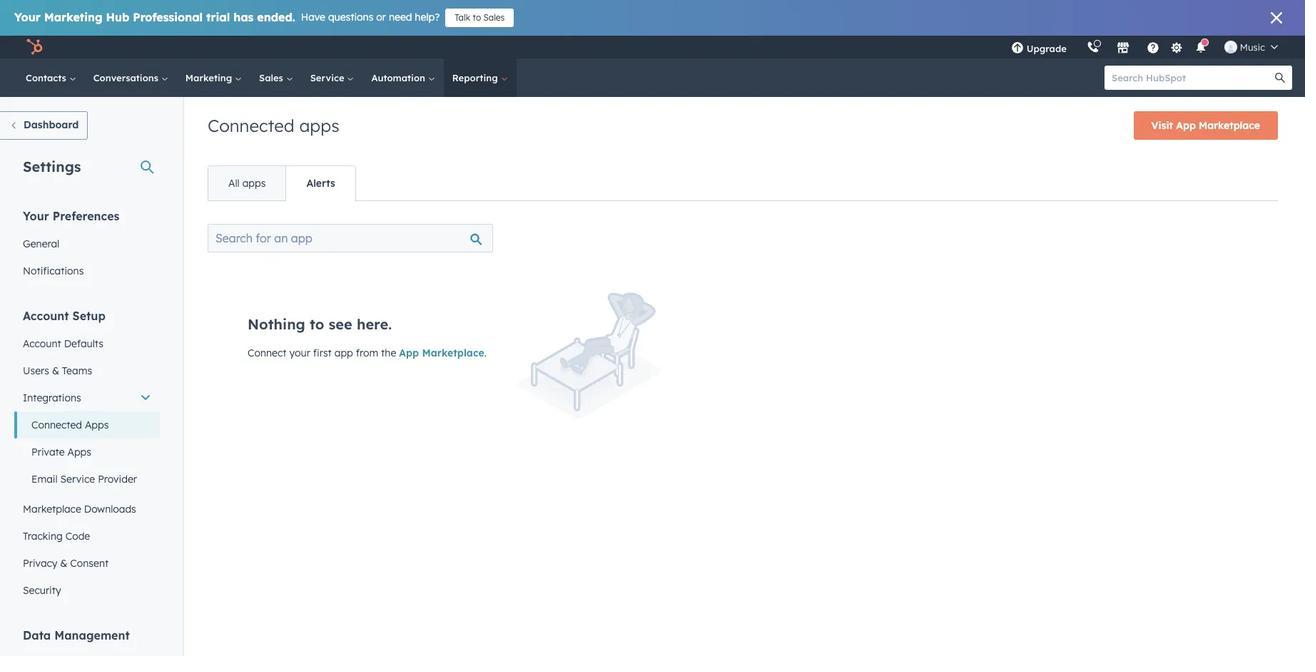 Task type: vqa. For each thing, say whether or not it's contained in the screenshot.
bottom Leave
no



Task type: locate. For each thing, give the bounding box(es) containing it.
marketing
[[44, 10, 103, 24], [185, 72, 235, 84]]

marketplace up tracking code
[[23, 503, 81, 516]]

apps down service link
[[299, 115, 340, 136]]

integrations
[[23, 392, 81, 405]]

1 horizontal spatial &
[[60, 558, 67, 570]]

conversations link
[[85, 59, 177, 97]]

& for users
[[52, 365, 59, 378]]

menu
[[1001, 36, 1288, 59]]

1 horizontal spatial marketplace
[[422, 347, 484, 360]]

automation link
[[363, 59, 444, 97]]

1 vertical spatial service
[[60, 473, 95, 486]]

0 vertical spatial apps
[[85, 419, 109, 432]]

0 vertical spatial &
[[52, 365, 59, 378]]

tab list
[[208, 166, 356, 201]]

search button
[[1268, 66, 1293, 90]]

tracking
[[23, 530, 63, 543]]

connected up private apps
[[31, 419, 82, 432]]

account inside 'link'
[[23, 338, 61, 350]]

greg robinson image
[[1225, 41, 1238, 54]]

apps up private apps link
[[85, 419, 109, 432]]

0 horizontal spatial to
[[310, 316, 324, 333]]

visit app marketplace link
[[1134, 111, 1278, 140]]

marketplaces button
[[1108, 36, 1138, 59]]

apps right all
[[242, 177, 266, 190]]

app right the
[[399, 347, 419, 360]]

integrations button
[[14, 385, 160, 412]]

0 horizontal spatial app
[[399, 347, 419, 360]]

1 vertical spatial marketing
[[185, 72, 235, 84]]

private apps
[[31, 446, 91, 459]]

marketplace down search hubspot search box
[[1199, 119, 1261, 132]]

1 vertical spatial marketplace
[[422, 347, 484, 360]]

calling icon button
[[1081, 38, 1106, 56]]

see
[[329, 316, 353, 333]]

0 vertical spatial service
[[310, 72, 347, 84]]

0 horizontal spatial apps
[[242, 177, 266, 190]]

app marketplace link
[[399, 347, 484, 360]]

help image
[[1147, 42, 1160, 55]]

app inside the nothing to see here. tab panel
[[399, 347, 419, 360]]

marketplaces image
[[1117, 42, 1130, 55]]

0 vertical spatial marketing
[[44, 10, 103, 24]]

search image
[[1276, 73, 1286, 83]]

1 horizontal spatial app
[[1177, 119, 1196, 132]]

all
[[228, 177, 240, 190]]

your for your marketing hub professional trial has ended. have questions or need help?
[[14, 10, 41, 24]]

1 vertical spatial &
[[60, 558, 67, 570]]

upgrade image
[[1011, 42, 1024, 55]]

users & teams
[[23, 365, 92, 378]]

0 horizontal spatial marketplace
[[23, 503, 81, 516]]

.
[[484, 347, 487, 360]]

settings
[[23, 158, 81, 176]]

upgrade
[[1027, 43, 1067, 54]]

preferences
[[53, 209, 120, 223]]

0 vertical spatial apps
[[299, 115, 340, 136]]

1 vertical spatial sales
[[259, 72, 286, 84]]

1 horizontal spatial connected
[[208, 115, 295, 136]]

& right users
[[52, 365, 59, 378]]

hubspot image
[[26, 39, 43, 56]]

0 vertical spatial your
[[14, 10, 41, 24]]

reporting link
[[444, 59, 516, 97]]

marketing left hub
[[44, 10, 103, 24]]

to
[[473, 12, 481, 23], [310, 316, 324, 333]]

connected apps link
[[14, 412, 160, 439]]

users & teams link
[[14, 358, 160, 385]]

1 vertical spatial account
[[23, 338, 61, 350]]

nothing to see here.
[[248, 316, 392, 333]]

1 vertical spatial connected
[[31, 419, 82, 432]]

app right visit
[[1177, 119, 1196, 132]]

calling icon image
[[1087, 41, 1100, 54]]

& right privacy
[[60, 558, 67, 570]]

email service provider
[[31, 473, 137, 486]]

apps
[[299, 115, 340, 136], [242, 177, 266, 190]]

2 account from the top
[[23, 338, 61, 350]]

1 vertical spatial to
[[310, 316, 324, 333]]

general
[[23, 238, 59, 251]]

privacy & consent
[[23, 558, 109, 570]]

tab list containing all apps
[[208, 166, 356, 201]]

sales
[[484, 12, 505, 23], [259, 72, 286, 84]]

setup
[[72, 309, 106, 323]]

2 horizontal spatial marketplace
[[1199, 119, 1261, 132]]

talk
[[455, 12, 471, 23]]

your
[[14, 10, 41, 24], [23, 209, 49, 223]]

0 horizontal spatial &
[[52, 365, 59, 378]]

your up hubspot icon
[[14, 10, 41, 24]]

music
[[1241, 41, 1266, 53]]

1 vertical spatial app
[[399, 347, 419, 360]]

app
[[1177, 119, 1196, 132], [399, 347, 419, 360]]

0 vertical spatial sales
[[484, 12, 505, 23]]

marketing link
[[177, 59, 251, 97]]

first
[[313, 347, 332, 360]]

2 vertical spatial marketplace
[[23, 503, 81, 516]]

all apps
[[228, 177, 266, 190]]

to left see
[[310, 316, 324, 333]]

account
[[23, 309, 69, 323], [23, 338, 61, 350]]

connected for connected apps
[[31, 419, 82, 432]]

tracking code link
[[14, 523, 160, 550]]

service down private apps link
[[60, 473, 95, 486]]

1 vertical spatial apps
[[242, 177, 266, 190]]

1 vertical spatial apps
[[67, 446, 91, 459]]

apps for connected apps
[[85, 419, 109, 432]]

0 vertical spatial connected
[[208, 115, 295, 136]]

code
[[65, 530, 90, 543]]

the
[[381, 347, 396, 360]]

teams
[[62, 365, 92, 378]]

1 account from the top
[[23, 309, 69, 323]]

to inside the nothing to see here. tab panel
[[310, 316, 324, 333]]

&
[[52, 365, 59, 378], [60, 558, 67, 570]]

notifications link
[[14, 258, 160, 285]]

private
[[31, 446, 65, 459]]

close image
[[1271, 12, 1283, 24]]

0 vertical spatial account
[[23, 309, 69, 323]]

management
[[54, 629, 130, 643]]

to inside talk to sales "button"
[[473, 12, 481, 23]]

sales up connected apps on the top of the page
[[259, 72, 286, 84]]

to right talk
[[473, 12, 481, 23]]

menu containing music
[[1001, 36, 1288, 59]]

need
[[389, 11, 412, 24]]

settings image
[[1171, 42, 1184, 55]]

0 horizontal spatial marketing
[[44, 10, 103, 24]]

account up users
[[23, 338, 61, 350]]

account up "account defaults"
[[23, 309, 69, 323]]

Search for an app search field
[[208, 224, 493, 253]]

0 vertical spatial marketplace
[[1199, 119, 1261, 132]]

hubspot link
[[17, 39, 54, 56]]

hub
[[106, 10, 129, 24]]

nothing
[[248, 316, 305, 333]]

apps
[[85, 419, 109, 432], [67, 446, 91, 459]]

talk to sales
[[455, 12, 505, 23]]

or
[[376, 11, 386, 24]]

your preferences element
[[14, 208, 160, 285]]

service right sales link
[[310, 72, 347, 84]]

0 horizontal spatial service
[[60, 473, 95, 486]]

0 vertical spatial app
[[1177, 119, 1196, 132]]

service
[[310, 72, 347, 84], [60, 473, 95, 486]]

defaults
[[64, 338, 103, 350]]

marketplace
[[1199, 119, 1261, 132], [422, 347, 484, 360], [23, 503, 81, 516]]

account setup element
[[14, 308, 160, 605]]

0 vertical spatial to
[[473, 12, 481, 23]]

marketing down trial
[[185, 72, 235, 84]]

trial
[[206, 10, 230, 24]]

1 horizontal spatial apps
[[299, 115, 340, 136]]

1 horizontal spatial to
[[473, 12, 481, 23]]

your up "general"
[[23, 209, 49, 223]]

account for account defaults
[[23, 338, 61, 350]]

1 vertical spatial your
[[23, 209, 49, 223]]

menu item
[[1077, 36, 1080, 59]]

1 horizontal spatial sales
[[484, 12, 505, 23]]

apps up email service provider
[[67, 446, 91, 459]]

privacy
[[23, 558, 57, 570]]

apps inside all apps link
[[242, 177, 266, 190]]

0 horizontal spatial connected
[[31, 419, 82, 432]]

connected
[[208, 115, 295, 136], [31, 419, 82, 432]]

downloads
[[84, 503, 136, 516]]

your marketing hub professional trial has ended. have questions or need help?
[[14, 10, 440, 24]]

connected down sales link
[[208, 115, 295, 136]]

connected inside "account setup" element
[[31, 419, 82, 432]]

marketplace right the
[[422, 347, 484, 360]]

sales right talk
[[484, 12, 505, 23]]

sales inside "button"
[[484, 12, 505, 23]]

app
[[335, 347, 353, 360]]



Task type: describe. For each thing, give the bounding box(es) containing it.
dashboard
[[24, 118, 79, 131]]

conversations
[[93, 72, 161, 84]]

visit
[[1152, 119, 1174, 132]]

apps for private apps
[[67, 446, 91, 459]]

1 horizontal spatial service
[[310, 72, 347, 84]]

data management
[[23, 629, 130, 643]]

1 horizontal spatial marketing
[[185, 72, 235, 84]]

talk to sales button
[[446, 9, 514, 27]]

Search HubSpot search field
[[1105, 66, 1280, 90]]

account defaults link
[[14, 331, 160, 358]]

connected apps
[[31, 419, 109, 432]]

security
[[23, 585, 61, 597]]

dashboard link
[[0, 111, 88, 140]]

data
[[23, 629, 51, 643]]

security link
[[14, 577, 160, 605]]

settings link
[[1168, 40, 1186, 55]]

email
[[31, 473, 58, 486]]

0 horizontal spatial sales
[[259, 72, 286, 84]]

email service provider link
[[14, 466, 160, 493]]

help button
[[1141, 36, 1166, 59]]

users
[[23, 365, 49, 378]]

connected apps
[[208, 115, 340, 136]]

notifications button
[[1189, 36, 1213, 59]]

& for privacy
[[60, 558, 67, 570]]

connected for connected apps
[[208, 115, 295, 136]]

general link
[[14, 231, 160, 258]]

nothing to see here. tab panel
[[208, 201, 1278, 471]]

apps for all apps
[[242, 177, 266, 190]]

consent
[[70, 558, 109, 570]]

notifications
[[23, 265, 84, 278]]

tracking code
[[23, 530, 90, 543]]

marketplace downloads link
[[14, 496, 160, 523]]

marketplace inside the nothing to see here. tab panel
[[422, 347, 484, 360]]

your preferences
[[23, 209, 120, 223]]

here.
[[357, 316, 392, 333]]

all apps link
[[208, 166, 286, 201]]

ended.
[[257, 10, 295, 24]]

provider
[[98, 473, 137, 486]]

contacts
[[26, 72, 69, 84]]

service link
[[302, 59, 363, 97]]

alerts
[[307, 177, 335, 190]]

connect your first app from the app marketplace .
[[248, 347, 487, 360]]

automation
[[372, 72, 428, 84]]

reporting
[[452, 72, 501, 84]]

apps for connected apps
[[299, 115, 340, 136]]

account setup
[[23, 309, 106, 323]]

connect
[[248, 347, 287, 360]]

notifications image
[[1195, 42, 1208, 55]]

alerts link
[[286, 166, 355, 201]]

service inside "account setup" element
[[60, 473, 95, 486]]

visit app marketplace
[[1152, 119, 1261, 132]]

your
[[289, 347, 310, 360]]

questions
[[328, 11, 374, 24]]

contacts link
[[17, 59, 85, 97]]

have
[[301, 11, 325, 24]]

help?
[[415, 11, 440, 24]]

account defaults
[[23, 338, 103, 350]]

to for talk
[[473, 12, 481, 23]]

marketplace inside "account setup" element
[[23, 503, 81, 516]]

marketplace downloads
[[23, 503, 136, 516]]

sales link
[[251, 59, 302, 97]]

from
[[356, 347, 378, 360]]

music button
[[1216, 36, 1287, 59]]

professional
[[133, 10, 203, 24]]

private apps link
[[14, 439, 160, 466]]

to for nothing
[[310, 316, 324, 333]]

account for account setup
[[23, 309, 69, 323]]

has
[[234, 10, 254, 24]]

privacy & consent link
[[14, 550, 160, 577]]

your for your preferences
[[23, 209, 49, 223]]



